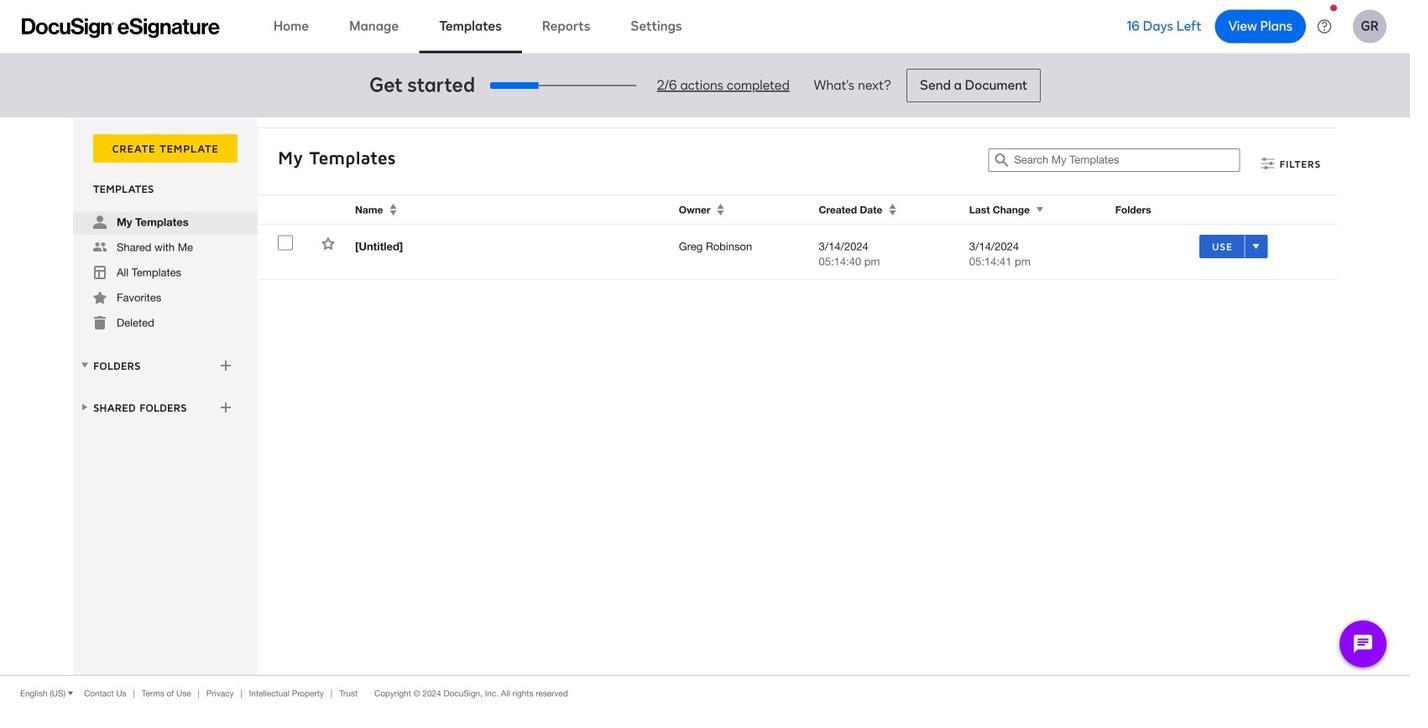 Task type: vqa. For each thing, say whether or not it's contained in the screenshot.
View Folders image
yes



Task type: describe. For each thing, give the bounding box(es) containing it.
templates image
[[93, 266, 107, 280]]

secondary navigation region
[[73, 118, 1341, 676]]

shared image
[[93, 241, 107, 254]]

trash image
[[93, 316, 107, 330]]

more info region
[[0, 676, 1410, 712]]

user image
[[93, 216, 107, 229]]



Task type: locate. For each thing, give the bounding box(es) containing it.
view folders image
[[78, 359, 91, 372]]

add [untitled] to favorites image
[[321, 237, 335, 251]]

Search My Templates text field
[[1014, 149, 1239, 171]]

view shared folders image
[[78, 401, 91, 414]]

docusign esignature image
[[22, 18, 220, 38]]

star filled image
[[93, 291, 107, 305]]



